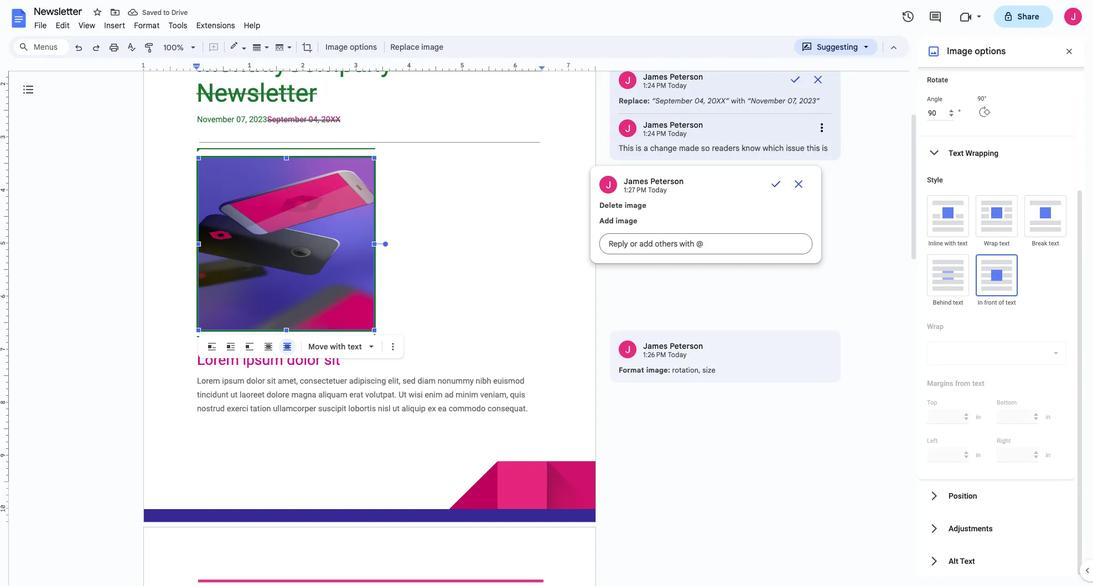 Task type: describe. For each thing, give the bounding box(es) containing it.
2023"
[[799, 96, 820, 106]]

07,
[[788, 96, 797, 106]]

text inside move with text toolbar
[[348, 342, 362, 352]]

file
[[34, 20, 47, 30]]

in front of text
[[978, 299, 1016, 307]]

inline with text
[[929, 240, 968, 247]]

tools
[[169, 20, 187, 30]]

peterson for format image:
[[670, 342, 703, 351]]

1 horizontal spatial behind text radio
[[927, 173, 974, 587]]

rotate
[[927, 76, 948, 84]]

text right of
[[1006, 299, 1016, 307]]

0 vertical spatial text
[[949, 149, 964, 157]]

alt
[[949, 557, 958, 566]]

1 vertical spatial text
[[960, 557, 975, 566]]

option group inside the image options application
[[204, 339, 296, 355]]

style
[[927, 176, 943, 184]]

2 is from the left
[[822, 143, 828, 153]]

this
[[807, 143, 820, 153]]

break
[[1032, 240, 1047, 247]]

"november
[[747, 96, 786, 106]]

1:27 pm
[[624, 186, 647, 194]]

replace:
[[619, 96, 650, 106]]

behind text
[[933, 299, 963, 307]]

james for replace:
[[643, 72, 668, 82]]

In front of text radio
[[976, 255, 1018, 297]]

position tab
[[918, 480, 1076, 513]]

edit
[[56, 20, 70, 30]]

replace: "september 04, 20xx" with "november 07, 2023"
[[619, 96, 820, 106]]

Right margin, measured in inches. Value must be between 0 and 22 text field
[[997, 448, 1039, 463]]

wrap text
[[984, 240, 1010, 247]]

text right break
[[1049, 240, 1059, 247]]

with for move with text
[[330, 342, 346, 352]]

Inline with text radio
[[927, 195, 969, 237]]

Zoom field
[[159, 39, 200, 56]]

in for left
[[976, 452, 981, 459]]

today for replace:
[[668, 81, 687, 90]]

peterson for replace:
[[670, 72, 703, 82]]

alt text tab
[[918, 545, 1076, 578]]

inline
[[929, 240, 943, 247]]

share
[[1018, 12, 1040, 22]]

behind
[[933, 299, 952, 307]]

add
[[599, 216, 614, 226]]

1:26 pm
[[643, 351, 666, 359]]

james peterson image for replace:
[[619, 71, 637, 89]]

rotation,
[[672, 366, 701, 375]]

90°
[[978, 95, 987, 102]]

wrap for wrap text
[[984, 240, 998, 247]]

with for inline with text
[[945, 240, 956, 247]]

today up made
[[668, 130, 687, 138]]

in for right
[[1046, 452, 1051, 459]]

wrapping
[[966, 149, 999, 157]]

bottom margin image
[[0, 479, 8, 522]]

2 james peterson 1:24 pm today from the top
[[643, 120, 703, 138]]

help
[[244, 20, 261, 30]]

image inside section
[[947, 46, 973, 57]]

text down wrap text option
[[1000, 240, 1010, 247]]

view menu item
[[74, 19, 100, 32]]

saved to drive button
[[125, 4, 190, 20]]

Menus field
[[14, 39, 69, 55]]

suggesting button
[[794, 39, 878, 55]]

image options inside button
[[325, 42, 377, 52]]

bottom
[[997, 400, 1017, 407]]

options inside section
[[975, 46, 1006, 57]]

delete image
[[599, 201, 647, 210]]

04,
[[695, 96, 706, 106]]

text wrapping tab
[[918, 137, 1076, 169]]

image options button
[[321, 39, 382, 55]]

mode and view toolbar
[[794, 36, 903, 58]]

1 horizontal spatial break text radio
[[1025, 195, 1067, 237]]

view
[[79, 20, 95, 30]]

text right inline
[[958, 240, 968, 247]]

of
[[999, 299, 1004, 307]]

Star checkbox
[[90, 4, 105, 20]]

in for bottom
[[1046, 414, 1051, 421]]

readers
[[712, 143, 740, 153]]

wrap text options list box
[[927, 342, 1067, 365]]

in for top
[[976, 414, 981, 421]]

this
[[619, 143, 634, 153]]

change
[[650, 143, 677, 153]]

peterson up made
[[670, 120, 703, 130]]

0 horizontal spatial behind text radio
[[260, 339, 277, 355]]

In front of text radio
[[279, 339, 296, 355]]

left margin image
[[144, 63, 200, 71]]

move with text toolbar
[[200, 339, 401, 355]]

james peterson 1:27 pm today
[[624, 177, 684, 194]]

format for format image: rotation, size
[[619, 366, 644, 375]]

options inside button
[[350, 42, 377, 52]]

size
[[703, 366, 716, 375]]

today for format image:
[[668, 351, 687, 359]]

peterson for delete image
[[651, 177, 684, 187]]

format image: rotation, size
[[619, 366, 716, 375]]

james for delete image
[[624, 177, 648, 187]]

more options... image
[[818, 121, 826, 135]]

delete
[[599, 201, 623, 210]]



Task type: locate. For each thing, give the bounding box(es) containing it.
replace
[[390, 42, 419, 52]]

left
[[927, 438, 938, 445]]

menu bar
[[30, 14, 265, 33]]

format for format
[[134, 20, 160, 30]]

image
[[325, 42, 348, 52], [947, 46, 973, 57]]

Reply field
[[599, 234, 813, 255]]

james up change
[[643, 120, 668, 130]]

so
[[701, 143, 710, 153]]

1 vertical spatial break text radio
[[241, 339, 258, 355]]

text wrapping
[[949, 149, 999, 157]]

0 vertical spatial with
[[731, 96, 745, 106]]

with right move
[[330, 342, 346, 352]]

saved to drive
[[142, 8, 188, 16]]

is right the this
[[822, 143, 828, 153]]

1
[[142, 61, 145, 69]]

0 horizontal spatial options
[[350, 42, 377, 52]]

move with text option
[[308, 342, 362, 352]]

file menu item
[[30, 19, 51, 32]]

1 horizontal spatial is
[[822, 143, 828, 153]]

angle
[[927, 96, 943, 103]]

peterson inside james peterson 1:26 pm today
[[670, 342, 703, 351]]

james peterson image
[[619, 120, 637, 137]]

adjustments
[[949, 524, 993, 533]]

image down 1:27 pm
[[625, 201, 647, 210]]

image for add image
[[616, 216, 638, 226]]

0 vertical spatial break text radio
[[1025, 195, 1067, 237]]

move with text
[[308, 342, 362, 352]]

image:
[[646, 366, 670, 375]]

front
[[984, 299, 997, 307]]

Wrap text radio
[[976, 195, 1018, 237]]

with
[[731, 96, 745, 106], [945, 240, 956, 247], [330, 342, 346, 352]]

2 vertical spatial with
[[330, 342, 346, 352]]

saved
[[142, 8, 162, 16]]

james up the delete image
[[624, 177, 648, 187]]

1 vertical spatial image
[[625, 201, 647, 210]]

text right move
[[348, 342, 362, 352]]

"september
[[652, 96, 693, 106]]

1 horizontal spatial wrap
[[984, 240, 998, 247]]

1 horizontal spatial image options
[[947, 46, 1006, 57]]

1 vertical spatial james peterson 1:24 pm today
[[643, 120, 703, 138]]

image options up 90°
[[947, 46, 1006, 57]]

image down the delete image
[[616, 216, 638, 226]]

know
[[742, 143, 761, 153]]

text right alt
[[960, 557, 975, 566]]

made
[[679, 143, 699, 153]]

Left margin, measured in inches. Value must be between 0 and 22 text field
[[927, 448, 969, 463]]

adjustments tab
[[918, 513, 1076, 545]]

peterson right 1:27 pm
[[651, 177, 684, 187]]

Zoom text field
[[161, 40, 187, 55]]

from
[[955, 380, 971, 388]]

text
[[949, 149, 964, 157], [960, 557, 975, 566]]

Bottom margin, measured in inches. Value must be between 0 and 22 text field
[[997, 410, 1039, 425]]

add image
[[599, 216, 638, 226]]

today right 1:27 pm
[[648, 186, 667, 194]]

james peterson image up replace:
[[619, 71, 637, 89]]

today inside james peterson 1:27 pm today
[[648, 186, 667, 194]]

james inside james peterson 1:27 pm today
[[624, 177, 648, 187]]

options
[[350, 42, 377, 52], [975, 46, 1006, 57]]

°
[[958, 108, 961, 118]]

issue
[[786, 143, 805, 153]]

is left a
[[636, 143, 642, 153]]

wrap for wrap
[[927, 323, 944, 331]]

0 vertical spatial format
[[134, 20, 160, 30]]

format left image:
[[619, 366, 644, 375]]

In line radio
[[204, 339, 220, 355]]

0 horizontal spatial image options
[[325, 42, 377, 52]]

option group
[[204, 339, 296, 355]]

james peterson image for delete image
[[599, 176, 617, 194]]

image options application
[[0, 0, 1093, 587]]

2 horizontal spatial with
[[945, 240, 956, 247]]

0 horizontal spatial break text radio
[[241, 339, 258, 355]]

in right top margin, measured in inches. value must be between 0 and 22 text field
[[976, 414, 981, 421]]

margins
[[927, 380, 953, 388]]

replace image button
[[387, 39, 446, 55]]

0 horizontal spatial wrap
[[927, 323, 944, 331]]

1 horizontal spatial image
[[947, 46, 973, 57]]

suggesting
[[817, 42, 858, 52]]

james peterson 1:24 pm today up "september
[[643, 72, 703, 90]]

0 horizontal spatial is
[[636, 143, 642, 153]]

which
[[763, 143, 784, 153]]

1:24 pm
[[643, 81, 666, 90], [643, 130, 666, 138]]

a
[[644, 143, 648, 153]]

james peterson 1:26 pm today
[[643, 342, 703, 359]]

0 vertical spatial james peterson image
[[619, 71, 637, 89]]

Wrap text radio
[[223, 339, 239, 355]]

0 vertical spatial 1:24 pm
[[643, 81, 666, 90]]

0 vertical spatial wrap
[[984, 240, 998, 247]]

image options left replace
[[325, 42, 377, 52]]

extensions menu item
[[192, 19, 240, 32]]

james peterson image up delete
[[599, 176, 617, 194]]

0 horizontal spatial with
[[330, 342, 346, 352]]

james up "september
[[643, 72, 668, 82]]

menu bar containing file
[[30, 14, 265, 33]]

0 vertical spatial james peterson 1:24 pm today
[[643, 72, 703, 90]]

1 horizontal spatial options
[[975, 46, 1006, 57]]

break text radio right wrap text radio
[[241, 339, 258, 355]]

james peterson image
[[619, 71, 637, 89], [599, 176, 617, 194], [619, 341, 637, 359]]

with inside toolbar
[[330, 342, 346, 352]]

Top margin, measured in inches. Value must be between 0 and 22 text field
[[927, 410, 969, 425]]

position
[[949, 492, 977, 501]]

today
[[668, 81, 687, 90], [668, 130, 687, 138], [648, 186, 667, 194], [668, 351, 687, 359]]

today up "september
[[668, 81, 687, 90]]

1 vertical spatial with
[[945, 240, 956, 247]]

border dash image
[[273, 39, 286, 55]]

Rename text field
[[30, 4, 89, 18]]

1 horizontal spatial with
[[731, 96, 745, 106]]

with inside the image options section
[[945, 240, 956, 247]]

image right replace
[[421, 42, 444, 52]]

Break text radio
[[1025, 195, 1067, 237], [241, 339, 258, 355]]

margins from text
[[927, 380, 985, 388]]

1 james peterson 1:24 pm today from the top
[[643, 72, 703, 90]]

1:24 pm up change
[[643, 130, 666, 138]]

image inside replace image popup button
[[421, 42, 444, 52]]

0 horizontal spatial image
[[325, 42, 348, 52]]

0 horizontal spatial format
[[134, 20, 160, 30]]

replace image
[[390, 42, 444, 52]]

options left replace
[[350, 42, 377, 52]]

help menu item
[[240, 19, 265, 32]]

1 is from the left
[[636, 143, 642, 153]]

insert menu item
[[100, 19, 130, 32]]

insert
[[104, 20, 125, 30]]

Angle, measured in degrees. Value must be between 0 and 360 text field
[[927, 106, 954, 121]]

format menu item
[[130, 19, 164, 32]]

james for format image:
[[643, 342, 668, 351]]

wrap down behind
[[927, 323, 944, 331]]

alt text
[[949, 557, 975, 566]]

is
[[636, 143, 642, 153], [822, 143, 828, 153]]

options up 90°
[[975, 46, 1006, 57]]

today for delete image
[[648, 186, 667, 194]]

tools menu item
[[164, 19, 192, 32]]

2 1:24 pm from the top
[[643, 130, 666, 138]]

peterson inside james peterson 1:27 pm today
[[651, 177, 684, 187]]

Behind text radio
[[927, 173, 974, 587], [260, 339, 277, 355]]

in right bottom margin, measured in inches. value must be between 0 and 22 text field
[[1046, 414, 1051, 421]]

james peterson 1:24 pm today up change
[[643, 120, 703, 138]]

0 vertical spatial image
[[421, 42, 444, 52]]

image for delete image
[[625, 201, 647, 210]]

image options inside section
[[947, 46, 1006, 57]]

to
[[163, 8, 170, 16]]

james
[[643, 72, 668, 82], [643, 120, 668, 130], [624, 177, 648, 187], [643, 342, 668, 351]]

image inside button
[[325, 42, 348, 52]]

in
[[976, 414, 981, 421], [1046, 414, 1051, 421], [976, 452, 981, 459], [1046, 452, 1051, 459]]

break text
[[1032, 240, 1059, 247]]

image for replace image
[[421, 42, 444, 52]]

move
[[308, 342, 328, 352]]

1 horizontal spatial format
[[619, 366, 644, 375]]

image options
[[325, 42, 377, 52], [947, 46, 1006, 57]]

peterson up rotation,
[[670, 342, 703, 351]]

in right left margin, measured in inches. value must be between 0 and 22 text box
[[976, 452, 981, 459]]

james inside james peterson 1:26 pm today
[[643, 342, 668, 351]]

wrap text options image
[[1050, 347, 1063, 360]]

in right 'right margin, measured in inches. value must be between 0 and 22' text field on the right bottom of the page
[[1046, 452, 1051, 459]]

james peterson image for format image:
[[619, 341, 637, 359]]

image
[[421, 42, 444, 52], [625, 201, 647, 210], [616, 216, 638, 226]]

this is a change made so readers know which issue this is
[[619, 143, 828, 153]]

menu bar banner
[[0, 0, 1093, 587]]

james peterson 1:24 pm today
[[643, 72, 703, 90], [643, 120, 703, 138]]

2 vertical spatial image
[[616, 216, 638, 226]]

image options section
[[918, 0, 1084, 587]]

format down saved
[[134, 20, 160, 30]]

with right inline
[[945, 240, 956, 247]]

edit menu item
[[51, 19, 74, 32]]

20xx"
[[708, 96, 729, 106]]

with right the 20xx"
[[731, 96, 745, 106]]

extensions
[[196, 20, 235, 30]]

text left wrapping
[[949, 149, 964, 157]]

menu bar inside "menu bar" banner
[[30, 14, 265, 33]]

format inside menu item
[[134, 20, 160, 30]]

format
[[134, 20, 160, 30], [619, 366, 644, 375]]

james up image:
[[643, 342, 668, 351]]

peterson up 04,
[[670, 72, 703, 82]]

1 1:24 pm from the top
[[643, 81, 666, 90]]

right margin image
[[539, 63, 595, 71]]

wrap
[[984, 240, 998, 247], [927, 323, 944, 331]]

1:24 pm up "september
[[643, 81, 666, 90]]

1 vertical spatial james peterson image
[[599, 176, 617, 194]]

text
[[958, 240, 968, 247], [1000, 240, 1010, 247], [1049, 240, 1059, 247], [953, 299, 963, 307], [1006, 299, 1016, 307], [348, 342, 362, 352], [972, 380, 985, 388]]

wrap down wrap text option
[[984, 240, 998, 247]]

peterson
[[670, 72, 703, 82], [670, 120, 703, 130], [651, 177, 684, 187], [670, 342, 703, 351]]

today up rotation,
[[668, 351, 687, 359]]

today inside james peterson 1:26 pm today
[[668, 351, 687, 359]]

text right from
[[972, 380, 985, 388]]

1 vertical spatial 1:24 pm
[[643, 130, 666, 138]]

right
[[997, 438, 1011, 445]]

in
[[978, 299, 983, 307]]

text right behind
[[953, 299, 963, 307]]

1 vertical spatial wrap
[[927, 323, 944, 331]]

2 vertical spatial james peterson image
[[619, 341, 637, 359]]

break text radio up break text
[[1025, 195, 1067, 237]]

top
[[927, 400, 937, 407]]

main toolbar
[[69, 39, 447, 57]]

james peterson image left '1:26 pm'
[[619, 341, 637, 359]]

drive
[[171, 8, 188, 16]]

1 vertical spatial format
[[619, 366, 644, 375]]

share button
[[994, 6, 1053, 28]]



Task type: vqa. For each thing, say whether or not it's contained in the screenshot.
heading
no



